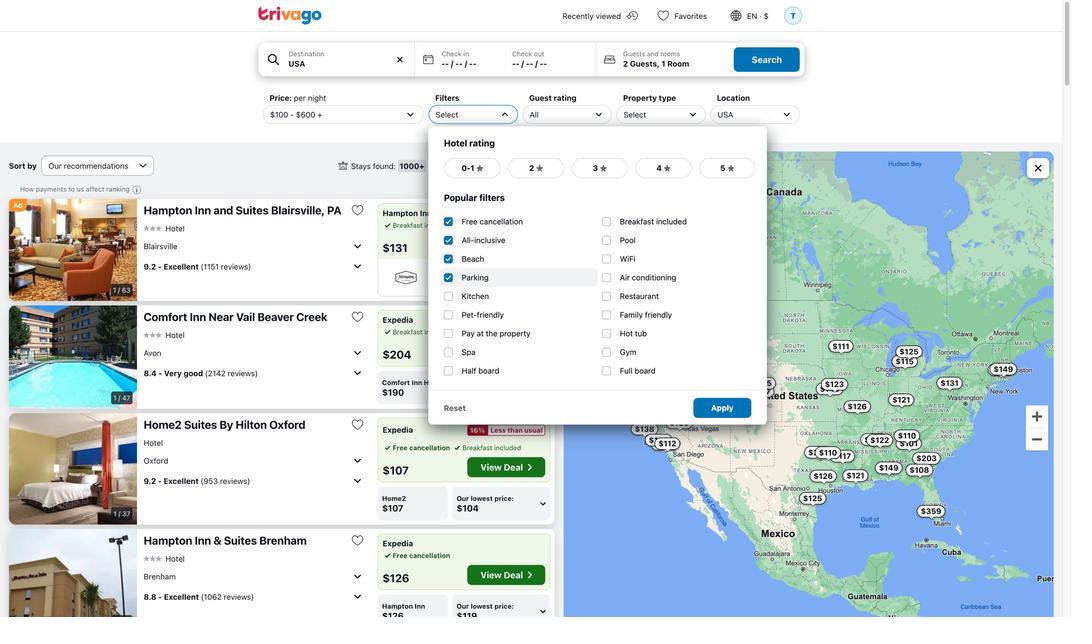 Task type: locate. For each thing, give the bounding box(es) containing it.
price: inside our lowest price: $190
[[495, 379, 514, 387]]

free cancellation up hampton inn button at bottom left
[[393, 552, 450, 560]]

$126 down $268 button
[[814, 472, 833, 481]]

0 horizontal spatial $126 button
[[810, 470, 837, 482]]

1 vertical spatial comfort
[[382, 379, 410, 387]]

$121 down $117 button
[[847, 471, 865, 480]]

1 expedia from the top
[[383, 315, 413, 325]]

0 vertical spatial the
[[485, 221, 495, 229]]

0 vertical spatial $126
[[848, 402, 867, 411]]

1 vertical spatial 2
[[529, 164, 534, 173]]

friendly up tub on the bottom
[[645, 310, 672, 320]]

1 our from the top
[[457, 379, 469, 387]]

and up blairsville button
[[214, 204, 233, 217]]

1 lowest from the top
[[471, 379, 493, 387]]

$110 button
[[894, 430, 920, 442], [815, 447, 841, 459]]

1 select from the left
[[436, 110, 458, 119]]

the down pet-friendly at left
[[486, 329, 498, 338]]

hampton inside button
[[144, 534, 192, 547]]

1 vertical spatial $107
[[383, 464, 409, 477]]

0 horizontal spatial home2
[[144, 418, 182, 431]]

1 left sites on the top of the page
[[471, 164, 475, 173]]

0 horizontal spatial rating
[[469, 138, 495, 148]]

lowest inside our lowest price: button
[[471, 603, 493, 610]]

2 vertical spatial price:
[[495, 603, 514, 610]]

$107
[[865, 435, 883, 444], [383, 464, 409, 477], [382, 503, 403, 514]]

price: inside the our lowest price: $104
[[495, 495, 514, 503]]

oxford inside button
[[144, 456, 168, 465]]

guests and rooms 2 guests, 1 room
[[623, 50, 689, 68]]

excellent left (953
[[164, 476, 199, 486]]

1 down rooms
[[662, 59, 666, 68]]

2 $190 from the left
[[457, 387, 479, 398]]

oxford up 9.2 - excellent (953 reviews)
[[144, 456, 168, 465]]

9.2 for hampton inn and suites blairsville, pa
[[144, 262, 156, 271]]

view deal up our lowest price: button
[[481, 570, 523, 581]]

$111 up $123
[[833, 342, 850, 351]]

0 vertical spatial $149
[[994, 365, 1013, 374]]

inn inside comfort inn hotels $190
[[412, 379, 422, 387]]

1 vertical spatial and
[[214, 204, 233, 217]]

1 horizontal spatial $190
[[457, 387, 479, 398]]

Air conditioning checkbox
[[602, 273, 611, 282]]

the
[[485, 221, 495, 229], [486, 329, 498, 338]]

family
[[620, 310, 643, 320]]

Half board checkbox
[[444, 366, 453, 375]]

0 horizontal spatial $125
[[803, 494, 822, 503]]

rooms
[[661, 50, 680, 58]]

expect up "kitchen" checkbox in the top of the page
[[436, 281, 458, 289]]

2 select from the left
[[624, 110, 646, 119]]

oxford right hilton
[[269, 418, 306, 431]]

1 vertical spatial $125
[[803, 494, 822, 503]]

per
[[294, 93, 306, 103]]

0 vertical spatial $121 button
[[889, 394, 914, 406]]

0 vertical spatial view deal
[[481, 240, 523, 250]]

hot tub
[[620, 329, 647, 338]]

$117 button
[[830, 450, 855, 462]]

$187 button
[[748, 385, 775, 398]]

at down pet-friendly at left
[[477, 329, 484, 338]]

hampton inn & suites brenham
[[144, 534, 307, 547]]

excellent
[[164, 262, 199, 271], [164, 476, 199, 486], [164, 592, 199, 602]]

in
[[464, 50, 469, 58]]

1 board from the left
[[479, 366, 499, 375]]

pay at the property down pet-friendly at left
[[462, 329, 531, 338]]

comfort for comfort inn near vail beaver creek
[[144, 310, 187, 323]]

view down pay at the property button
[[481, 240, 502, 250]]

select down property at the top of page
[[624, 110, 646, 119]]

payments
[[36, 185, 67, 193]]

1 left 63
[[113, 286, 116, 294]]

Pay at the property checkbox
[[444, 329, 453, 338]]

1 vertical spatial deal
[[504, 462, 523, 473]]

reviews) right (1151
[[221, 262, 251, 271]]

1 hotel button from the top
[[144, 224, 185, 233]]

2 view from the top
[[481, 462, 502, 473]]

$190 inside comfort inn hotels $190
[[382, 387, 404, 398]]

$204
[[383, 348, 411, 361], [739, 386, 759, 395]]

recently viewed button
[[549, 0, 648, 31]]

property
[[497, 221, 524, 229], [500, 329, 531, 338]]

$131 button
[[937, 377, 963, 389]]

0 horizontal spatial comfort
[[144, 310, 187, 323]]

type
[[659, 93, 676, 103]]

&
[[214, 534, 222, 547]]

en
[[747, 11, 758, 21]]

$115 button
[[892, 355, 918, 368]]

$110 for $110
[[819, 448, 837, 457]]

$268
[[808, 448, 829, 457]]

$104 inside button
[[649, 436, 669, 445]]

0 horizontal spatial and
[[214, 204, 233, 217]]

destination
[[289, 50, 324, 58]]

3 price: from the top
[[495, 603, 514, 610]]

restaurant
[[620, 292, 659, 301]]

rating up sites on the top of the page
[[469, 138, 495, 148]]

comfort inside button
[[144, 310, 187, 323]]

$126 button down $268 button
[[810, 470, 837, 482]]

check inside check out -- / -- / --
[[512, 50, 532, 58]]

0 vertical spatial at
[[477, 221, 483, 229]]

pay up all-
[[464, 221, 475, 229]]

comfort up the avon
[[144, 310, 187, 323]]

suites left by
[[184, 418, 217, 431]]

0 horizontal spatial $126
[[383, 572, 409, 585]]

us
[[77, 185, 84, 193]]

excellent left (1062
[[164, 592, 199, 602]]

0 vertical spatial deal
[[504, 240, 523, 250]]

3 view deal from the top
[[481, 570, 523, 581]]

our lowest price: $190
[[457, 379, 514, 398]]

$239 button
[[651, 438, 679, 451]]

view deal button for $131
[[467, 235, 545, 255]]

trivago logo image
[[259, 7, 322, 25]]

0 horizontal spatial $131
[[383, 241, 408, 254]]

$111 button up $123
[[829, 340, 854, 353]]

at up all-inclusive
[[477, 221, 483, 229]]

map region
[[564, 152, 1054, 617]]

0 horizontal spatial brenham
[[144, 572, 176, 581]]

breakfast included
[[620, 217, 687, 226], [393, 221, 451, 229], [393, 328, 451, 336], [463, 444, 521, 452]]

0 horizontal spatial board
[[479, 366, 499, 375]]

lowest inside our lowest price: $190
[[471, 379, 493, 387]]

$100 - $600 +
[[270, 110, 322, 119]]

8.4
[[144, 369, 157, 378]]

creek
[[296, 310, 327, 323]]

breakfast down 16% at the left bottom
[[463, 444, 492, 452]]

excellent for &
[[164, 592, 199, 602]]

excellent left (1151
[[164, 262, 199, 271]]

0 horizontal spatial friendly
[[477, 310, 504, 320]]

2 expedia from the top
[[383, 425, 413, 435]]

1 view deal button from the top
[[467, 235, 545, 255]]

view deal down pay at the property button
[[481, 240, 523, 250]]

all-
[[462, 236, 474, 245]]

and inside button
[[214, 204, 233, 217]]

board right full on the right of page
[[635, 366, 656, 375]]

0 vertical spatial and
[[647, 50, 659, 58]]

1 check from the left
[[442, 50, 462, 58]]

$125 up "$115"
[[900, 347, 919, 356]]

2 free cancellation button from the top
[[383, 551, 450, 561]]

expedia down comfort inn hotels $190
[[383, 425, 413, 435]]

the up inclusive
[[485, 221, 495, 229]]

hotel button for hampton
[[144, 554, 185, 564]]

near
[[209, 310, 234, 323]]

lowest
[[471, 379, 493, 387], [471, 495, 493, 503], [471, 603, 493, 610]]

booking sites searched: 325
[[448, 161, 553, 171]]

view deal button up our lowest price: button
[[467, 565, 545, 585]]

2 friendly from the left
[[645, 310, 672, 320]]

pay at the property inside button
[[464, 221, 524, 229]]

$126 button down $123 button
[[844, 401, 871, 413]]

breakfast included down less
[[463, 444, 521, 452]]

rating right guest
[[554, 93, 577, 103]]

friendly for pet-friendly
[[477, 310, 504, 320]]

0 horizontal spatial $104
[[457, 503, 479, 514]]

view deal for $107
[[481, 462, 523, 473]]

tub
[[635, 329, 647, 338]]

$108
[[910, 466, 929, 475]]

0 vertical spatial home2
[[144, 418, 182, 431]]

3 expedia from the top
[[383, 539, 413, 548]]

$111 down gym at bottom
[[622, 361, 638, 371]]

$119
[[620, 300, 639, 309]]

2 down guests
[[623, 59, 628, 68]]

reviews) down brenham button
[[224, 592, 254, 602]]

comfort inside comfort inn hotels $190
[[382, 379, 410, 387]]

breakfast included up pool
[[620, 217, 687, 226]]

2 view deal from the top
[[481, 462, 523, 473]]

view deal down less
[[481, 462, 523, 473]]

3 lowest from the top
[[471, 603, 493, 610]]

$107 inside "home2 $107"
[[382, 503, 403, 514]]

how
[[20, 185, 34, 193]]

free cancellation down 'reset' button
[[393, 444, 450, 452]]

breakfast for the topmost breakfast included button
[[393, 221, 423, 229]]

$190 for our lowest price: $190
[[457, 387, 479, 398]]

2 button
[[508, 158, 565, 179]]

expedia down "home2 $107"
[[383, 539, 413, 548]]

sort
[[9, 161, 25, 170]]

16% less than usual
[[470, 426, 543, 434]]

hampton inn button
[[378, 595, 448, 617]]

1
[[662, 59, 666, 68], [471, 164, 475, 173], [113, 286, 116, 294], [113, 394, 116, 402], [113, 510, 117, 518]]

breakfast included up all-inclusive option
[[393, 221, 451, 229]]

1 vertical spatial $131
[[941, 379, 959, 388]]

hotel for hotel button for comfort
[[165, 331, 185, 340]]

3 view deal button from the top
[[467, 565, 545, 585]]

0 vertical spatial cancellation
[[480, 217, 523, 226]]

blairsville,
[[271, 204, 325, 217]]

pay at the property up inclusive
[[464, 221, 524, 229]]

filters
[[435, 93, 459, 103]]

cancellation down 'reset' button
[[409, 444, 450, 452]]

select for filters
[[436, 110, 458, 119]]

our lowest price: $104
[[457, 495, 514, 514]]

2 inside guests and rooms 2 guests, 1 room
[[623, 59, 628, 68]]

reset
[[444, 403, 466, 413]]

$104 button
[[645, 434, 673, 446]]

1 price: from the top
[[495, 379, 514, 387]]

price: per night
[[270, 93, 326, 103]]

free cancellation button up hampton inn button at bottom left
[[383, 551, 450, 561]]

0 horizontal spatial oxford
[[144, 456, 168, 465]]

lowest inside the our lowest price: $104
[[471, 495, 493, 503]]

1 view from the top
[[481, 240, 502, 250]]

2 board from the left
[[635, 366, 656, 375]]

deal down pay at the property button
[[504, 240, 523, 250]]

1 for hampton inn and suites blairsville, pa
[[113, 286, 116, 294]]

breakfast included down pet-friendly checkbox
[[393, 328, 451, 336]]

1 vertical spatial $111
[[622, 361, 638, 371]]

Parking checkbox
[[444, 273, 453, 282]]

1 for comfort inn near vail beaver creek
[[113, 394, 116, 402]]

reviews) down avon button
[[228, 369, 258, 378]]

hampton inn & suites brenham, (brenham, usa) image
[[9, 529, 137, 617]]

$121 button down $117 button
[[843, 470, 869, 482]]

0 vertical spatial excellent
[[164, 262, 199, 271]]

our for $204
[[457, 379, 469, 387]]

breakfast left 'pay at the property' option
[[393, 328, 423, 336]]

1 expect from the left
[[436, 281, 458, 289]]

2 lowest from the top
[[471, 495, 493, 503]]

Spa checkbox
[[444, 348, 453, 357]]

suites inside hampton inn & suites brenham button
[[224, 534, 257, 547]]

$151
[[992, 365, 1010, 374]]

1 left 47
[[113, 394, 116, 402]]

brenham inside hampton inn & suites brenham button
[[259, 534, 307, 547]]

view deal button down pay at the property button
[[467, 235, 545, 255]]

hotel button for home2
[[144, 438, 163, 448]]

2 our from the top
[[457, 495, 469, 503]]

$125 down $268 button
[[803, 494, 822, 503]]

1 for home2 suites by hilton oxford
[[113, 510, 117, 518]]

1 horizontal spatial check
[[512, 50, 532, 58]]

expedia down hampton inn image at the left top of the page
[[383, 315, 413, 325]]

4 hotel button from the top
[[144, 554, 185, 564]]

how payments to us affect ranking
[[20, 185, 130, 193]]

half
[[462, 366, 476, 375]]

check left in
[[442, 50, 462, 58]]

0-1
[[462, 164, 475, 173]]

0 vertical spatial view
[[481, 240, 502, 250]]

oxford inside button
[[269, 418, 306, 431]]

3 hotel button from the top
[[144, 438, 163, 448]]

property up inclusive
[[497, 221, 524, 229]]

our lowest price: button
[[452, 595, 550, 617]]

$121 down $115 button
[[893, 395, 910, 404]]

room
[[668, 59, 689, 68]]

deal for $126
[[504, 570, 523, 581]]

3 deal from the top
[[504, 570, 523, 581]]

0 horizontal spatial $125 button
[[799, 492, 826, 505]]

brenham up brenham button
[[259, 534, 307, 547]]

comfort for comfort inn hotels $190
[[382, 379, 410, 387]]

$125 button
[[896, 346, 923, 358], [799, 492, 826, 505]]

cancellation up hampton inn button at bottom left
[[409, 552, 450, 560]]

price: inside button
[[495, 603, 514, 610]]

2 deal from the top
[[504, 462, 523, 473]]

board
[[479, 366, 499, 375], [635, 366, 656, 375]]

our inside our lowest price: button
[[457, 603, 469, 610]]

1 horizontal spatial board
[[635, 366, 656, 375]]

2 price: from the top
[[495, 495, 514, 503]]

Destination search field
[[289, 58, 408, 70]]

1 horizontal spatial select
[[624, 110, 646, 119]]

check
[[442, 50, 462, 58], [512, 50, 532, 58]]

friendly down kitchen
[[477, 310, 504, 320]]

0 vertical spatial comfort
[[144, 310, 187, 323]]

night
[[308, 93, 326, 103]]

2 hotel button from the top
[[144, 330, 185, 340]]

$126 up hampton inn button at bottom left
[[383, 572, 409, 585]]

vail
[[236, 310, 255, 323]]

suites up blairsville button
[[236, 204, 269, 217]]

0 vertical spatial free cancellation button
[[383, 443, 450, 453]]

free cancellation
[[462, 217, 523, 226], [393, 444, 450, 452], [393, 552, 450, 560]]

0 horizontal spatial $149 button
[[875, 462, 903, 474]]

0 vertical spatial pay at the property
[[464, 221, 524, 229]]

excellent for by
[[164, 476, 199, 486]]

$111 button down gym at bottom
[[618, 360, 642, 372]]

2 vertical spatial free cancellation
[[393, 552, 450, 560]]

deal down than
[[504, 462, 523, 473]]

(2142
[[205, 369, 226, 378]]

2 view deal button from the top
[[467, 457, 545, 477]]

pa
[[327, 204, 342, 217]]

1 friendly from the left
[[477, 310, 504, 320]]

price: for $204
[[495, 379, 514, 387]]

2 vertical spatial hampton inn
[[382, 603, 425, 610]]

1 at from the top
[[477, 221, 483, 229]]

0 vertical spatial $107
[[865, 435, 883, 444]]

check inside check in -- / -- / --
[[442, 50, 462, 58]]

expect up kitchen
[[482, 281, 504, 289]]

$107 button
[[861, 434, 887, 446]]

view up the our lowest price: $104
[[481, 462, 502, 473]]

8.4 - very good (2142 reviews)
[[144, 369, 258, 378]]

0 vertical spatial lowest
[[471, 379, 493, 387]]

1 horizontal spatial $131
[[941, 379, 959, 388]]

0 vertical spatial oxford
[[269, 418, 306, 431]]

2 9.2 from the top
[[144, 476, 156, 486]]

our
[[457, 379, 469, 387], [457, 495, 469, 503], [457, 603, 469, 610]]

2 check from the left
[[512, 50, 532, 58]]

reviews) for by
[[220, 476, 250, 486]]

1 horizontal spatial $111 button
[[829, 340, 854, 353]]

check left out
[[512, 50, 532, 58]]

1 horizontal spatial $204
[[739, 386, 759, 395]]

1 inside button
[[471, 164, 475, 173]]

our inside the our lowest price: $104
[[457, 495, 469, 503]]

Full board checkbox
[[602, 366, 611, 375]]

brenham up 8.8
[[144, 572, 176, 581]]

1 vertical spatial brenham
[[144, 572, 176, 581]]

1 vertical spatial oxford
[[144, 456, 168, 465]]

and inside guests and rooms 2 guests, 1 room
[[647, 50, 659, 58]]

1 vertical spatial 9.2
[[144, 476, 156, 486]]

at
[[477, 221, 483, 229], [477, 329, 484, 338]]

2 left 325
[[529, 164, 534, 173]]

0 horizontal spatial $149
[[879, 463, 899, 473]]

breakfast left 'free cancellation' "option"
[[393, 221, 423, 229]]

suites for &
[[224, 534, 257, 547]]

1 vertical spatial $204
[[739, 386, 759, 395]]

0 vertical spatial $126 button
[[844, 401, 871, 413]]

0 vertical spatial price:
[[495, 379, 514, 387]]

1 vertical spatial rating
[[469, 138, 495, 148]]

cancellation up inclusive
[[480, 217, 523, 226]]

view deal button
[[467, 235, 545, 255], [467, 457, 545, 477], [467, 565, 545, 585]]

$110 $359
[[898, 431, 942, 516]]

$111
[[833, 342, 850, 351], [622, 361, 638, 371]]

$110 for $110 $359
[[898, 431, 916, 440]]

$190 inside our lowest price: $190
[[457, 387, 479, 398]]

$138
[[635, 425, 655, 434]]

1 free cancellation button from the top
[[383, 443, 450, 453]]

1 9.2 from the top
[[144, 262, 156, 271]]

booking
[[448, 161, 478, 171]]

4 button
[[635, 158, 692, 179]]

apply button
[[694, 398, 752, 418]]

$125 for top $125 button
[[900, 347, 919, 356]]

pay up spa
[[462, 329, 475, 338]]

1 vertical spatial expedia
[[383, 425, 413, 435]]

Hot tub checkbox
[[602, 329, 611, 338]]

0 vertical spatial $131
[[383, 241, 408, 254]]

0 vertical spatial $104
[[649, 436, 669, 445]]

0 vertical spatial suites
[[236, 204, 269, 217]]

0 horizontal spatial select
[[436, 110, 458, 119]]

1 horizontal spatial rating
[[554, 93, 577, 103]]

1 vertical spatial $111 button
[[618, 360, 642, 372]]

$121 button down $115 button
[[889, 394, 914, 406]]

2 vertical spatial deal
[[504, 570, 523, 581]]

1 horizontal spatial $110 button
[[894, 430, 920, 442]]

1 horizontal spatial $104
[[649, 436, 669, 445]]

board up our lowest price: $190
[[479, 366, 499, 375]]

home2 for home2 suites by hilton oxford
[[144, 418, 182, 431]]

1 deal from the top
[[504, 240, 523, 250]]

$122 button
[[867, 434, 893, 447]]

1 horizontal spatial $125 button
[[896, 346, 923, 358]]

suites inside hampton inn and suites blairsville, pa button
[[236, 204, 269, 217]]

$107 inside button
[[865, 435, 883, 444]]

$110 inside $110 $359
[[898, 431, 916, 440]]

1 vertical spatial suites
[[184, 418, 217, 431]]

1 vertical spatial price:
[[495, 495, 514, 503]]

view deal button down the 16% less than usual
[[467, 457, 545, 477]]

view up our lowest price:
[[481, 570, 502, 581]]

2 vertical spatial view deal button
[[467, 565, 545, 585]]

$204 button
[[735, 385, 763, 397]]

1 horizontal spatial $149 button
[[990, 363, 1017, 375]]

0 horizontal spatial $110 button
[[815, 447, 841, 459]]

hotel button for comfort
[[144, 330, 185, 340]]

cancellation
[[480, 217, 523, 226], [409, 444, 450, 452], [409, 552, 450, 560]]

0 vertical spatial 2
[[623, 59, 628, 68]]

select down filters
[[436, 110, 458, 119]]

location
[[717, 93, 750, 103]]

and up guests,
[[647, 50, 659, 58]]

1 horizontal spatial $126
[[814, 472, 833, 481]]

0 vertical spatial view deal button
[[467, 235, 545, 255]]

free cancellation up inclusive
[[462, 217, 523, 226]]

1 horizontal spatial and
[[647, 50, 659, 58]]

breakfast included button down pet-friendly checkbox
[[383, 327, 451, 337]]

breakfast
[[620, 217, 654, 226], [393, 221, 423, 229], [393, 328, 423, 336], [463, 444, 492, 452]]

comfort inn near vail beaver creek button
[[144, 310, 342, 324]]

37
[[122, 510, 130, 518]]

breakfast included button down 16% at the left bottom
[[452, 443, 521, 453]]

0 vertical spatial $111
[[833, 342, 850, 351]]

our inside our lowest price: $190
[[457, 379, 469, 387]]

reviews) right (953
[[220, 476, 250, 486]]

WiFi checkbox
[[602, 254, 611, 263]]

$109
[[670, 418, 689, 427]]

free cancellation button down 'reset' button
[[383, 443, 450, 453]]

deal up our lowest price: button
[[504, 570, 523, 581]]

suites right &
[[224, 534, 257, 547]]

$204 inside button
[[739, 386, 759, 395]]

home2 $107
[[382, 495, 406, 514]]

1 vertical spatial free
[[393, 444, 408, 452]]

1 vertical spatial lowest
[[471, 495, 493, 503]]

3 view from the top
[[481, 570, 502, 581]]

1 horizontal spatial $121
[[893, 395, 910, 404]]

comfort left hotels
[[382, 379, 410, 387]]

0 vertical spatial $125 button
[[896, 346, 923, 358]]

friendly for family friendly
[[645, 310, 672, 320]]

1 left the 37
[[113, 510, 117, 518]]

included down the 16% less than usual
[[494, 444, 521, 452]]

ranking
[[106, 185, 130, 193]]

$126 down $123 button
[[848, 402, 867, 411]]

property down pet-friendly at left
[[500, 329, 531, 338]]

3 our from the top
[[457, 603, 469, 610]]

1 $190 from the left
[[382, 387, 404, 398]]

breakfast included button up all-inclusive option
[[383, 220, 451, 230]]

home2 inside home2 suites by hilton oxford button
[[144, 418, 182, 431]]



Task type: vqa. For each thing, say whether or not it's contained in the screenshot.


Task type: describe. For each thing, give the bounding box(es) containing it.
16%
[[470, 426, 485, 434]]

$151 button
[[988, 364, 1014, 376]]

$138 button
[[631, 423, 658, 435]]

$109 button
[[666, 417, 693, 429]]

$159
[[627, 330, 647, 339]]

view for $126
[[481, 570, 502, 581]]

$203 button
[[913, 452, 941, 465]]

less
[[491, 426, 506, 434]]

1 vertical spatial property
[[500, 329, 531, 338]]

Family friendly checkbox
[[602, 310, 611, 319]]

·
[[760, 11, 762, 21]]

Breakfast included checkbox
[[602, 217, 611, 226]]

board for half board
[[479, 366, 499, 375]]

comfort inn near vail beaver creek, (avon, usa) image
[[9, 306, 137, 409]]

parking
[[462, 273, 489, 282]]

$101
[[900, 439, 918, 448]]

reset button
[[444, 403, 466, 413]]

pet-friendly
[[462, 310, 504, 320]]

Kitchen checkbox
[[444, 292, 453, 301]]

how payments to us affect ranking button
[[20, 185, 144, 197]]

2 vertical spatial breakfast included button
[[452, 443, 521, 453]]

filters
[[479, 192, 505, 203]]

affect
[[86, 185, 104, 193]]

lowest for $107
[[471, 495, 493, 503]]

Beach checkbox
[[444, 254, 453, 263]]

pay inside button
[[464, 221, 475, 229]]

0 horizontal spatial $204
[[383, 348, 411, 361]]

0 vertical spatial $111 button
[[829, 340, 854, 353]]

0 vertical spatial hampton inn
[[383, 209, 432, 218]]

1 vertical spatial $121
[[847, 471, 865, 480]]

1 vertical spatial pay
[[462, 329, 475, 338]]

2 at from the top
[[477, 329, 484, 338]]

view deal button for $126
[[467, 565, 545, 585]]

hampton inn inside button
[[382, 603, 425, 610]]

5
[[720, 164, 726, 173]]

0 vertical spatial free
[[462, 217, 478, 226]]

9.2 - excellent (1151 reviews)
[[144, 262, 251, 271]]

0 horizontal spatial $121 button
[[843, 470, 869, 482]]

check for check out -- / -- / --
[[512, 50, 532, 58]]

$125 for the bottommost $125 button
[[803, 494, 822, 503]]

1 vertical spatial pay at the property
[[462, 329, 531, 338]]

guests
[[623, 50, 645, 58]]

at inside button
[[477, 221, 483, 229]]

1 vertical spatial the
[[486, 329, 498, 338]]

2 expect from the left
[[482, 281, 504, 289]]

check out -- / -- / --
[[512, 50, 547, 68]]

8.8
[[144, 592, 156, 602]]

stays
[[351, 161, 371, 171]]

ad button
[[9, 199, 27, 212]]

hampton inn & suites brenham button
[[144, 534, 342, 548]]

reviews) for &
[[224, 592, 254, 602]]

hotel for first hotel button from the top of the page
[[165, 224, 185, 233]]

property inside pay at the property button
[[497, 221, 524, 229]]

t button
[[782, 0, 804, 31]]

hampton inn image
[[383, 270, 430, 286]]

$190 for comfort inn hotels $190
[[382, 387, 404, 398]]

$215
[[753, 379, 772, 388]]

expedia for $204
[[383, 315, 413, 325]]

included down 4 button
[[656, 217, 687, 226]]

2 vertical spatial $126
[[383, 572, 409, 585]]

1 vertical spatial cancellation
[[409, 444, 450, 452]]

2 inside 'button'
[[529, 164, 534, 173]]

lowest for $204
[[471, 379, 493, 387]]

oxford button
[[144, 452, 364, 470]]

$112
[[659, 439, 676, 448]]

hampton inn and suites blairsville, pa, (blairsville, usa) image
[[9, 199, 137, 301]]

$203
[[917, 454, 937, 463]]

sort by
[[9, 161, 37, 170]]

viewed
[[596, 11, 621, 21]]

brenham inside brenham button
[[144, 572, 176, 581]]

rating for hotel rating
[[469, 138, 495, 148]]

0-1 button
[[444, 158, 501, 179]]

included down pet-friendly checkbox
[[425, 328, 451, 336]]

+
[[318, 110, 322, 119]]

1 horizontal spatial $126 button
[[844, 401, 871, 413]]

home2 suites by hilton oxford button
[[144, 418, 342, 432]]

0 horizontal spatial $111
[[622, 361, 638, 371]]

$146 button
[[816, 383, 844, 395]]

home2 suites by hilton oxford, (oxford, usa) image
[[9, 413, 137, 525]]

sites
[[480, 161, 497, 171]]

1 vertical spatial hampton inn
[[436, 266, 476, 274]]

deal for $107
[[504, 462, 523, 473]]

reviews) for and
[[221, 262, 251, 271]]

All-inclusive checkbox
[[444, 236, 453, 245]]

air conditioning
[[620, 273, 676, 282]]

$108 button
[[906, 464, 933, 476]]

view deal for $126
[[481, 570, 523, 581]]

en · $
[[747, 11, 769, 21]]

pay at the property button
[[454, 220, 524, 230]]

en · $ button
[[721, 0, 782, 31]]

inclusive
[[474, 236, 506, 245]]

expedia for $126
[[383, 539, 413, 548]]

63
[[122, 286, 130, 294]]

3 button
[[571, 158, 629, 179]]

1 / 37
[[113, 510, 130, 518]]

board for full board
[[635, 366, 656, 375]]

47
[[122, 394, 130, 402]]

1 vertical spatial $149
[[879, 463, 899, 473]]

expect better. expect hilton.
[[436, 281, 526, 289]]

guest rating
[[529, 93, 577, 103]]

view for $107
[[481, 462, 502, 473]]

1 view deal from the top
[[481, 240, 523, 250]]

by
[[220, 418, 233, 431]]

hot
[[620, 329, 633, 338]]

$115
[[896, 357, 914, 366]]

$146
[[820, 384, 840, 393]]

included up all-inclusive option
[[425, 221, 451, 229]]

$268 button
[[805, 446, 833, 459]]

our lowest price:
[[457, 603, 514, 610]]

price: for $107
[[495, 495, 514, 503]]

1 horizontal spatial $149
[[994, 365, 1013, 374]]

pet-
[[462, 310, 477, 320]]

our for $107
[[457, 495, 469, 503]]

2 vertical spatial free
[[393, 552, 408, 560]]

(1151
[[201, 262, 219, 271]]

the inside button
[[485, 221, 495, 229]]

excellent for and
[[164, 262, 199, 271]]

inn inside button
[[195, 534, 211, 547]]

price:
[[270, 93, 292, 103]]

view deal button for $107
[[467, 457, 545, 477]]

1 inside guests and rooms 2 guests, 1 room
[[662, 59, 666, 68]]

property type
[[623, 93, 676, 103]]

1 vertical spatial $149 button
[[875, 462, 903, 474]]

search
[[752, 54, 782, 65]]

breakfast up pool
[[620, 217, 654, 226]]

1 vertical spatial free cancellation
[[393, 444, 450, 452]]

Gym checkbox
[[602, 348, 611, 357]]

0 vertical spatial free cancellation
[[462, 217, 523, 226]]

9.2 for home2 suites by hilton oxford
[[144, 476, 156, 486]]

$159 button
[[623, 328, 651, 341]]

select for property type
[[624, 110, 646, 119]]

home2 suites by hilton oxford
[[144, 418, 306, 431]]

0 horizontal spatial $111 button
[[618, 360, 642, 372]]

suites for and
[[236, 204, 269, 217]]

suites inside home2 suites by hilton oxford button
[[184, 418, 217, 431]]

recently
[[563, 11, 594, 21]]

$119 button
[[617, 298, 643, 310]]

breakfast for middle breakfast included button
[[393, 328, 423, 336]]

by
[[27, 161, 37, 170]]

1 / 47
[[113, 394, 130, 402]]

favorites link
[[648, 0, 721, 31]]

clear image
[[395, 55, 405, 65]]

Restaurant checkbox
[[602, 292, 611, 301]]

2 vertical spatial cancellation
[[409, 552, 450, 560]]

1 vertical spatial $126
[[814, 472, 833, 481]]

home2 for home2 $107
[[382, 495, 406, 503]]

0 vertical spatial breakfast included button
[[383, 220, 451, 230]]

2 horizontal spatial $126
[[848, 402, 867, 411]]

avon
[[144, 348, 161, 358]]

Destination field
[[259, 43, 414, 76]]

beaver
[[258, 310, 294, 323]]

guests,
[[630, 59, 660, 68]]

spa
[[462, 348, 476, 357]]

conditioning
[[632, 273, 676, 282]]

Pet-friendly checkbox
[[444, 310, 453, 319]]

Pool checkbox
[[602, 236, 611, 245]]

Free cancellation checkbox
[[444, 217, 453, 226]]

hotel for hotel button for hampton
[[165, 554, 185, 563]]

1 horizontal spatial $111
[[833, 342, 850, 351]]

$131 inside button
[[941, 379, 959, 388]]

kitchen
[[462, 292, 489, 301]]

breakfast for breakfast included button to the bottom
[[463, 444, 492, 452]]

1 vertical spatial breakfast included button
[[383, 327, 451, 337]]

wifi
[[620, 254, 636, 264]]

check for check in -- / -- / --
[[442, 50, 462, 58]]

1 vertical spatial $126 button
[[810, 470, 837, 482]]

rating for guest rating
[[554, 93, 577, 103]]

1 vertical spatial $125 button
[[799, 492, 826, 505]]

$123
[[825, 380, 844, 389]]

check in -- / -- / --
[[442, 50, 477, 68]]

$104 inside the our lowest price: $104
[[457, 503, 479, 514]]

0 vertical spatial $121
[[893, 395, 910, 404]]

$122
[[871, 436, 889, 445]]

5 button
[[699, 158, 756, 179]]

$100
[[270, 110, 288, 119]]



